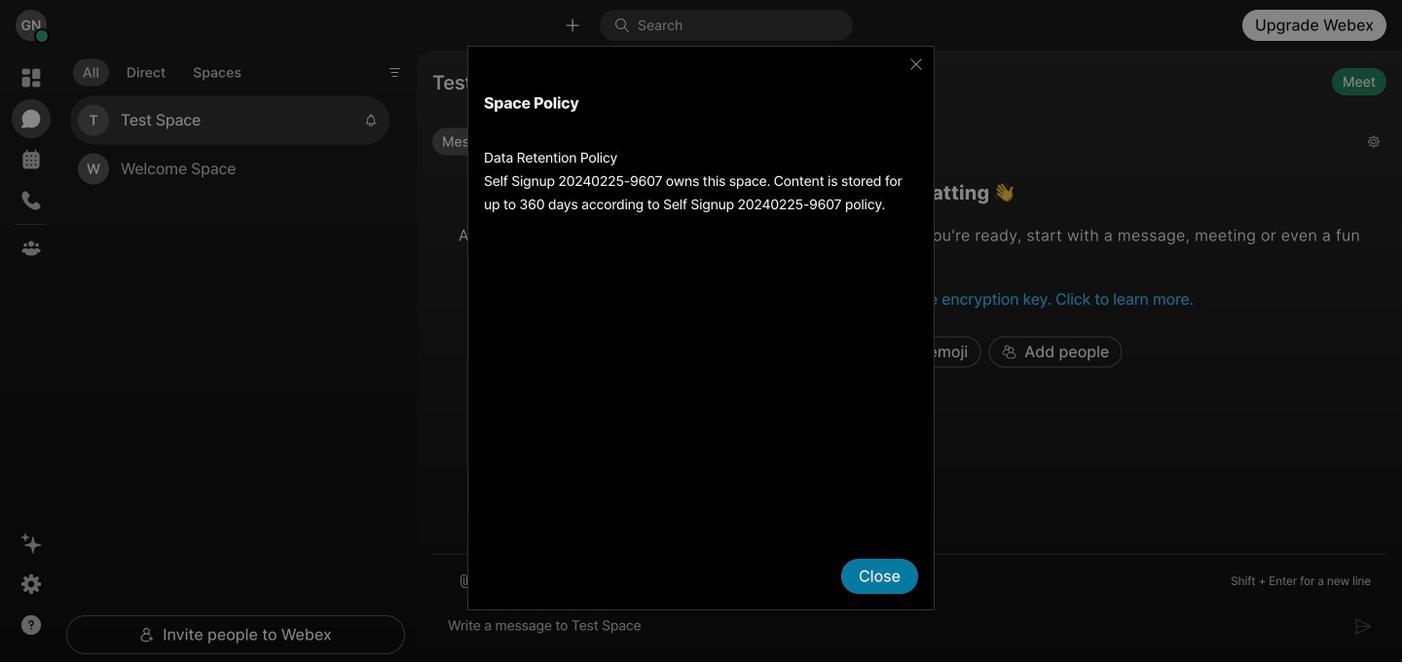 Task type: locate. For each thing, give the bounding box(es) containing it.
navigation
[[0, 51, 62, 662]]

tab list
[[68, 47, 256, 92]]

group
[[433, 128, 1353, 160]]

webex tab list
[[12, 58, 51, 268]]

message composer toolbar element
[[433, 555, 1387, 600]]



Task type: vqa. For each thing, say whether or not it's contained in the screenshot.
list item
no



Task type: describe. For each thing, give the bounding box(es) containing it.
space policy dialog
[[468, 46, 935, 617]]

test space, you will be notified of all new messages in this space list item
[[70, 96, 390, 145]]

welcome space list item
[[70, 145, 390, 193]]

you will be notified of all new messages in this space image
[[364, 114, 378, 127]]



